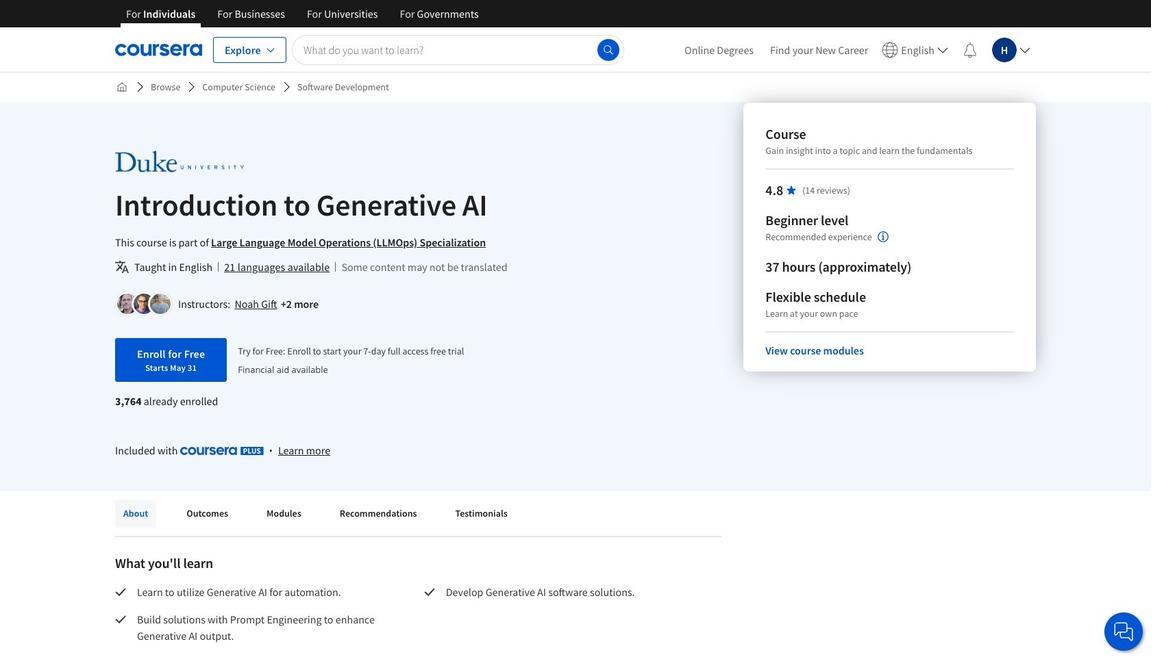 Task type: describe. For each thing, give the bounding box(es) containing it.
duke university image
[[115, 146, 244, 177]]

derek wales image
[[150, 294, 171, 315]]

alfredo deza image
[[134, 294, 154, 315]]

noah gift image
[[117, 294, 138, 315]]



Task type: locate. For each thing, give the bounding box(es) containing it.
What do you want to learn? text field
[[292, 35, 624, 65]]

coursera plus image
[[180, 448, 264, 456]]

coursera image
[[115, 39, 202, 61]]

home image
[[117, 82, 127, 93]]

information about difficulty level pre-requisites. image
[[878, 232, 889, 243]]

banner navigation
[[115, 0, 490, 27]]

None search field
[[292, 35, 624, 65]]

menu
[[676, 27, 1036, 72]]



Task type: vqa. For each thing, say whether or not it's contained in the screenshot.
programming
no



